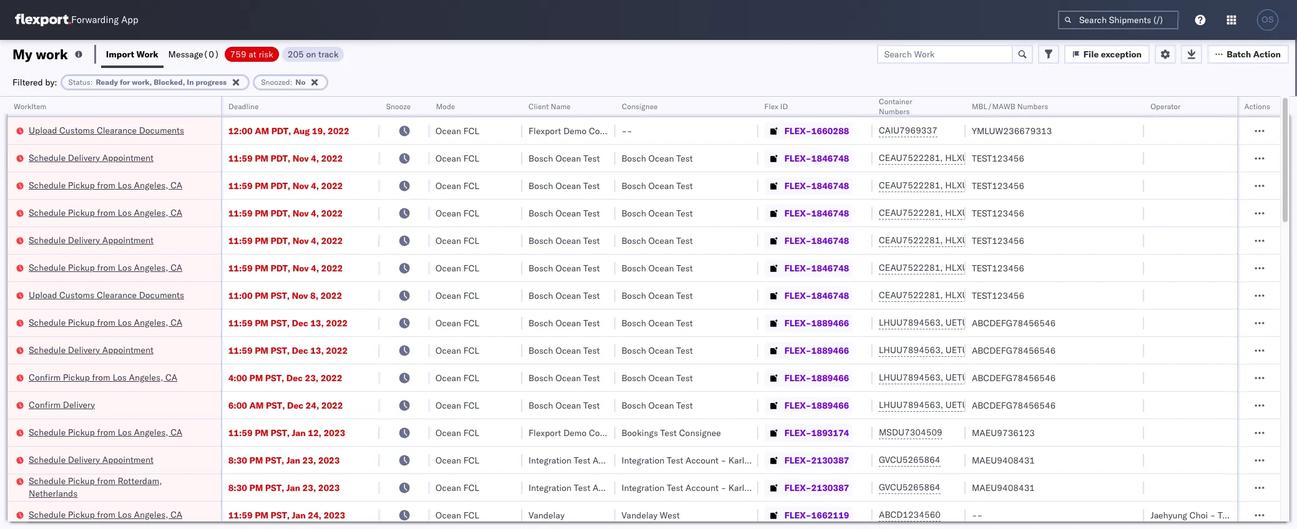 Task type: vqa. For each thing, say whether or not it's contained in the screenshot.
top "8:30 PM PST, Jan 23, 2023"
yes



Task type: describe. For each thing, give the bounding box(es) containing it.
west
[[660, 510, 680, 521]]

2 11:59 from the top
[[228, 180, 253, 191]]

from for second schedule pickup from los angeles, ca link from the top of the page
[[97, 207, 115, 218]]

angeles, for second schedule pickup from los angeles, ca link from the top of the page
[[134, 207, 168, 218]]

schedule delivery appointment button for 11:59 pm pdt, nov 4, 2022
[[29, 234, 154, 248]]

delivery for 8:30 pm pst, jan 23, 2023
[[68, 454, 100, 465]]

from for schedule pickup from rotterdam, netherlands link at bottom left
[[97, 475, 115, 487]]

6 schedule pickup from los angeles, ca button from the top
[[29, 509, 182, 522]]

205
[[288, 48, 304, 60]]

message (0)
[[168, 48, 220, 60]]

snoozed : no
[[261, 77, 306, 86]]

from for 4th schedule pickup from los angeles, ca link from the bottom of the page
[[97, 262, 115, 273]]

flexport demo consignee for -
[[529, 125, 631, 136]]

rotterdam,
[[118, 475, 162, 487]]

8 schedule from the top
[[29, 427, 66, 438]]

vandelay for vandelay west
[[622, 510, 658, 521]]

ceau7522281, for 2nd schedule pickup from los angeles, ca "button"
[[879, 207, 943, 219]]

jan for schedule pickup from rotterdam, netherlands
[[286, 482, 300, 494]]

4 11:59 pm pdt, nov 4, 2022 from the top
[[228, 235, 343, 246]]

10 resize handle column header from the left
[[1223, 97, 1238, 529]]

1 schedule delivery appointment link from the top
[[29, 151, 154, 164]]

flexport for --
[[529, 125, 561, 136]]

8 11:59 from the top
[[228, 427, 253, 439]]

12 fcl from the top
[[464, 427, 479, 439]]

client name button
[[522, 99, 603, 112]]

destination
[[1237, 510, 1283, 521]]

3 resize handle column header from the left
[[414, 97, 429, 529]]

11:00
[[228, 290, 253, 301]]

numbers for mbl/mawb numbers
[[1018, 102, 1048, 111]]

9 11:59 from the top
[[228, 510, 253, 521]]

client name
[[529, 102, 571, 111]]

4 lhuu7894563, from the top
[[879, 400, 944, 411]]

customs for 12:00 am pdt, aug 19, 2022
[[59, 125, 94, 136]]

schedule pickup from rotterdam, netherlands link
[[29, 475, 205, 500]]

1 1846748 from the top
[[812, 153, 850, 164]]

workitem button
[[7, 99, 208, 112]]

759
[[230, 48, 246, 60]]

schedule pickup from los angeles, ca for second schedule pickup from los angeles, ca link from the top of the page
[[29, 207, 182, 218]]

4 hlxu6269489, from the top
[[946, 235, 1009, 246]]

8:30 for schedule pickup from rotterdam, netherlands
[[228, 482, 247, 494]]

3 abcdefg78456546 from the top
[[972, 372, 1056, 384]]

5 ceau7522281, hlxu6269489, hlxu8034992 from the top
[[879, 262, 1073, 273]]

os
[[1262, 15, 1274, 24]]

schedule delivery appointment for 8:30 pm pst, jan 23, 2023
[[29, 454, 154, 465]]

schedule inside schedule pickup from rotterdam, netherlands
[[29, 475, 66, 487]]

1 1889466 from the top
[[812, 318, 850, 329]]

lagerfeld for schedule delivery appointment
[[747, 455, 784, 466]]

: for status
[[90, 77, 93, 86]]

angeles, for 6th schedule pickup from los angeles, ca link from the bottom
[[134, 180, 168, 191]]

2 schedule from the top
[[29, 180, 66, 191]]

test123456 for upload customs clearance documents link for 11:00 pm pst, nov 8, 2022
[[972, 290, 1025, 301]]

jaehyung choi - test destination age
[[1151, 510, 1297, 521]]

on
[[306, 48, 316, 60]]

gvcu5265864 for schedule delivery appointment
[[879, 455, 941, 466]]

forwarding app link
[[15, 14, 138, 26]]

9 fcl from the top
[[464, 345, 479, 356]]

ca for sixth schedule pickup from los angeles, ca "button" from the bottom
[[171, 180, 182, 191]]

bookings test consignee
[[622, 427, 721, 439]]

6 1846748 from the top
[[812, 290, 850, 301]]

resize handle column header for flex id button
[[858, 97, 873, 529]]

ca for 2nd schedule pickup from los angeles, ca "button" from the bottom of the page
[[171, 427, 182, 438]]

4 schedule pickup from los angeles, ca link from the top
[[29, 316, 182, 329]]

upload customs clearance documents for 12:00
[[29, 125, 184, 136]]

4 flex-1889466 from the top
[[785, 400, 850, 411]]

work
[[136, 48, 158, 60]]

delivery for 11:59 pm pst, dec 13, 2022
[[68, 344, 100, 356]]

2 1846748 from the top
[[812, 180, 850, 191]]

confirm pickup from los angeles, ca link
[[29, 371, 177, 384]]

mode
[[436, 102, 455, 111]]

confirm pickup from los angeles, ca button
[[29, 371, 177, 385]]

pickup for schedule pickup from rotterdam, netherlands button
[[68, 475, 95, 487]]

age
[[1285, 510, 1297, 521]]

by:
[[45, 76, 57, 88]]

8 ocean fcl from the top
[[436, 318, 479, 329]]

8 fcl from the top
[[464, 318, 479, 329]]

11:59 pm pst, jan 12, 2023
[[228, 427, 345, 439]]

upload for 12:00 am pdt, aug 19, 2022
[[29, 125, 57, 136]]

ceau7522281, for 11:00 pm pst, nov 8, 2022's upload customs clearance documents button
[[879, 290, 943, 301]]

24, for 2022
[[306, 400, 319, 411]]

container
[[879, 97, 913, 106]]

vandelay west
[[622, 510, 680, 521]]

hlxu8034992 for 2nd schedule pickup from los angeles, ca "button"
[[1012, 207, 1073, 219]]

angeles, for 4th schedule pickup from los angeles, ca link from the bottom of the page
[[134, 262, 168, 273]]

status
[[68, 77, 90, 86]]

resize handle column header for the deadline button
[[364, 97, 379, 529]]

12:00
[[228, 125, 253, 136]]

hlxu6269489, for sixth schedule pickup from los angeles, ca "button" from the bottom
[[946, 180, 1009, 191]]

resize handle column header for client name button
[[600, 97, 615, 529]]

5 test123456 from the top
[[972, 263, 1025, 274]]

dec up 4:00 pm pst, dec 23, 2022
[[292, 345, 308, 356]]

3 11:59 from the top
[[228, 208, 253, 219]]

11:00 pm pst, nov 8, 2022
[[228, 290, 342, 301]]

0 vertical spatial --
[[622, 125, 633, 136]]

4 ceau7522281, hlxu6269489, hlxu8034992 from the top
[[879, 235, 1073, 246]]

pickup for 2nd schedule pickup from los angeles, ca "button" from the bottom of the page
[[68, 427, 95, 438]]

ceau7522281, for sixth schedule pickup from los angeles, ca "button" from the bottom
[[879, 180, 943, 191]]

1 flex- from the top
[[785, 125, 812, 136]]

progress
[[196, 77, 227, 86]]

1662119
[[812, 510, 850, 521]]

filtered by:
[[12, 76, 57, 88]]

account for schedule pickup from rotterdam, netherlands
[[686, 482, 719, 494]]

my
[[12, 45, 32, 63]]

4, for 6th schedule pickup from los angeles, ca link from the bottom
[[311, 180, 319, 191]]

pickup for 2nd schedule pickup from los angeles, ca "button"
[[68, 207, 95, 218]]

2 lhuu7894563, from the top
[[879, 345, 944, 356]]

24, for 2023
[[308, 510, 322, 521]]

upload customs clearance documents link for 11:00 pm pst, nov 8, 2022
[[29, 289, 184, 301]]

los for 6th schedule pickup from los angeles, ca link from the bottom
[[118, 180, 132, 191]]

13 ocean fcl from the top
[[436, 455, 479, 466]]

os button
[[1254, 6, 1282, 34]]

5 hlxu6269489, from the top
[[946, 262, 1009, 273]]

mode button
[[429, 99, 510, 112]]

4 11:59 from the top
[[228, 235, 253, 246]]

snoozed
[[261, 77, 290, 86]]

5 ocean fcl from the top
[[436, 235, 479, 246]]

mbl/mawb numbers
[[972, 102, 1048, 111]]

5 fcl from the top
[[464, 235, 479, 246]]

11:59 pm pst, dec 13, 2022 for schedule delivery appointment
[[228, 345, 348, 356]]

13, for schedule delivery appointment
[[310, 345, 324, 356]]

1660288
[[812, 125, 850, 136]]

name
[[551, 102, 571, 111]]

container numbers
[[879, 97, 913, 116]]

snooze
[[386, 102, 410, 111]]

flex-2130387 for schedule delivery appointment
[[785, 455, 850, 466]]

work
[[36, 45, 68, 63]]

dec down 11:00 pm pst, nov 8, 2022
[[292, 318, 308, 329]]

in
[[187, 77, 194, 86]]

5 1846748 from the top
[[812, 263, 850, 274]]

1 fcl from the top
[[464, 125, 479, 136]]

nov for sixth schedule pickup from los angeles, ca "button" from the bottom
[[293, 180, 309, 191]]

deadline button
[[222, 99, 367, 112]]

5 4, from the top
[[311, 263, 319, 274]]

consignee button
[[615, 99, 746, 112]]

upload customs clearance documents for 11:00
[[29, 289, 184, 301]]

angeles, for 3rd schedule pickup from los angeles, ca link from the bottom of the page
[[134, 317, 168, 328]]

forwarding app
[[71, 14, 138, 26]]

ca for 2nd schedule pickup from los angeles, ca "button"
[[171, 207, 182, 218]]

12:00 am pdt, aug 19, 2022
[[228, 125, 349, 136]]

1 abcdefg78456546 from the top
[[972, 318, 1056, 329]]

1 11:59 from the top
[[228, 153, 253, 164]]

integration test account - karl lagerfeld for schedule pickup from rotterdam, netherlands
[[622, 482, 784, 494]]

4 4, from the top
[[311, 235, 319, 246]]

7 schedule from the top
[[29, 344, 66, 356]]

13 flex- from the top
[[785, 455, 812, 466]]

13 fcl from the top
[[464, 455, 479, 466]]

aug
[[293, 125, 310, 136]]

ymluw236679313
[[972, 125, 1052, 136]]

maeu9408431 for schedule delivery appointment
[[972, 455, 1035, 466]]

track
[[318, 48, 339, 60]]

10 fcl from the top
[[464, 372, 479, 384]]

(0)
[[203, 48, 220, 60]]

4 ceau7522281, from the top
[[879, 235, 943, 246]]

1 schedule pickup from los angeles, ca link from the top
[[29, 179, 182, 191]]

11:59 pm pst, jan 24, 2023
[[228, 510, 345, 521]]

flex id
[[765, 102, 788, 111]]

4 1846748 from the top
[[812, 235, 850, 246]]

4 abcdefg78456546 from the top
[[972, 400, 1056, 411]]

12 ocean fcl from the top
[[436, 427, 479, 439]]

work,
[[132, 77, 152, 86]]

2023 for schedule pickup from rotterdam, netherlands
[[318, 482, 340, 494]]

schedule pickup from rotterdam, netherlands
[[29, 475, 162, 499]]

205 on track
[[288, 48, 339, 60]]

appointment for 11:59 pm pdt, nov 4, 2022
[[102, 234, 154, 246]]

pickup for the confirm pickup from los angeles, ca button
[[63, 372, 90, 383]]

Search Shipments (/) text field
[[1058, 11, 1179, 29]]

1 lhuu7894563, uetu5238478 from the top
[[879, 317, 1007, 328]]

6:00 am pst, dec 24, 2022
[[228, 400, 343, 411]]

5 flex-1846748 from the top
[[785, 263, 850, 274]]

3 lhuu7894563, from the top
[[879, 372, 944, 383]]

action
[[1254, 48, 1281, 60]]

5 schedule from the top
[[29, 262, 66, 273]]

3 1889466 from the top
[[812, 372, 850, 384]]

2 schedule pickup from los angeles, ca button from the top
[[29, 206, 182, 220]]

10 ocean fcl from the top
[[436, 372, 479, 384]]

5 flex- from the top
[[785, 235, 812, 246]]

flexport for bookings test consignee
[[529, 427, 561, 439]]

caiu7969337
[[879, 125, 938, 136]]

11 ocean fcl from the top
[[436, 400, 479, 411]]

4:00 pm pst, dec 23, 2022
[[228, 372, 342, 384]]

3 11:59 pm pdt, nov 4, 2022 from the top
[[228, 208, 343, 219]]

1 uetu5238478 from the top
[[946, 317, 1007, 328]]

status : ready for work, blocked, in progress
[[68, 77, 227, 86]]

hlxu6269489, for 11:00 pm pst, nov 8, 2022's upload customs clearance documents button
[[946, 290, 1009, 301]]

1 horizontal spatial --
[[972, 510, 983, 521]]

jan for schedule pickup from los angeles, ca
[[292, 510, 306, 521]]

import
[[106, 48, 134, 60]]

7 ocean fcl from the top
[[436, 290, 479, 301]]

5 schedule pickup from los angeles, ca link from the top
[[29, 426, 182, 439]]

message
[[168, 48, 203, 60]]

flex
[[765, 102, 779, 111]]

6 ocean fcl from the top
[[436, 263, 479, 274]]

13, for schedule pickup from los angeles, ca
[[310, 318, 324, 329]]

ceau7522281, hlxu6269489, hlxu8034992 for 11:00 pm pst, nov 8, 2022's upload customs clearance documents button
[[879, 290, 1073, 301]]

confirm delivery
[[29, 399, 95, 411]]

1 11:59 pm pdt, nov 4, 2022 from the top
[[228, 153, 343, 164]]

demo for bookings
[[564, 427, 587, 439]]

1 schedule delivery appointment from the top
[[29, 152, 154, 163]]

11 flex- from the top
[[785, 400, 812, 411]]

account for schedule delivery appointment
[[686, 455, 719, 466]]

3 flex-1889466 from the top
[[785, 372, 850, 384]]

1 schedule delivery appointment button from the top
[[29, 151, 154, 165]]

2 flex- from the top
[[785, 153, 812, 164]]

3 uetu5238478 from the top
[[946, 372, 1007, 383]]

4 flex- from the top
[[785, 208, 812, 219]]

14 ocean fcl from the top
[[436, 482, 479, 494]]

2 lhuu7894563, uetu5238478 from the top
[[879, 345, 1007, 356]]

2 uetu5238478 from the top
[[946, 345, 1007, 356]]

5 hlxu8034992 from the top
[[1012, 262, 1073, 273]]

4 ocean fcl from the top
[[436, 208, 479, 219]]

bookings
[[622, 427, 658, 439]]

hlxu6269489, for 2nd schedule pickup from los angeles, ca "button"
[[946, 207, 1009, 219]]

1 lhuu7894563, from the top
[[879, 317, 944, 328]]

1 schedule from the top
[[29, 152, 66, 163]]

ca for the confirm pickup from los angeles, ca button
[[166, 372, 177, 383]]

resize handle column header for consignee button
[[743, 97, 758, 529]]

app
[[121, 14, 138, 26]]

batch action
[[1227, 48, 1281, 60]]

from for 3rd schedule pickup from los angeles, ca link from the bottom of the page
[[97, 317, 115, 328]]

11 resize handle column header from the left
[[1266, 97, 1281, 529]]

4 flex-1846748 from the top
[[785, 235, 850, 246]]

3 lhuu7894563, uetu5238478 from the top
[[879, 372, 1007, 383]]

import work button
[[101, 40, 163, 68]]

flex-1846748 for second schedule pickup from los angeles, ca link from the top of the page
[[785, 208, 850, 219]]



Task type: locate. For each thing, give the bounding box(es) containing it.
integration test account - karl lagerfeld down bookings test consignee
[[622, 455, 784, 466]]

angeles, inside button
[[129, 372, 163, 383]]

test123456 for 6th schedule pickup from los angeles, ca link from the bottom
[[972, 180, 1025, 191]]

1846748
[[812, 153, 850, 164], [812, 180, 850, 191], [812, 208, 850, 219], [812, 235, 850, 246], [812, 263, 850, 274], [812, 290, 850, 301]]

2 gvcu5265864 from the top
[[879, 482, 941, 493]]

flex-1846748 for upload customs clearance documents link for 11:00 pm pst, nov 8, 2022
[[785, 290, 850, 301]]

6 schedule pickup from los angeles, ca link from the top
[[29, 509, 182, 521]]

5 ceau7522281, from the top
[[879, 262, 943, 273]]

flex-1662119 button
[[765, 507, 852, 524], [765, 507, 852, 524]]

numbers down container
[[879, 107, 910, 116]]

2 : from the left
[[290, 77, 292, 86]]

2 11:59 pm pdt, nov 4, 2022 from the top
[[228, 180, 343, 191]]

los for second schedule pickup from los angeles, ca link from the top of the page
[[118, 207, 132, 218]]

flex-2130387 button
[[765, 452, 852, 469], [765, 452, 852, 469], [765, 479, 852, 497], [765, 479, 852, 497]]

12 flex- from the top
[[785, 427, 812, 439]]

0 vertical spatial 23,
[[305, 372, 319, 384]]

numbers inside button
[[1018, 102, 1048, 111]]

pickup for 4th schedule pickup from los angeles, ca "button" from the top
[[68, 317, 95, 328]]

0 vertical spatial flexport demo consignee
[[529, 125, 631, 136]]

clearance for 11:00 pm pst, nov 8, 2022
[[97, 289, 137, 301]]

schedule delivery appointment
[[29, 152, 154, 163], [29, 234, 154, 246], [29, 344, 154, 356], [29, 454, 154, 465]]

11:59 pm pst, dec 13, 2022 down 11:00 pm pst, nov 8, 2022
[[228, 318, 348, 329]]

15 ocean fcl from the top
[[436, 510, 479, 521]]

4,
[[311, 153, 319, 164], [311, 180, 319, 191], [311, 208, 319, 219], [311, 235, 319, 246], [311, 263, 319, 274]]

2022
[[328, 125, 349, 136], [321, 153, 343, 164], [321, 180, 343, 191], [321, 208, 343, 219], [321, 235, 343, 246], [321, 263, 343, 274], [321, 290, 342, 301], [326, 318, 348, 329], [326, 345, 348, 356], [321, 372, 342, 384], [321, 400, 343, 411]]

6 ceau7522281, hlxu6269489, hlxu8034992 from the top
[[879, 290, 1073, 301]]

hlxu8034992 for fourth schedule delivery appointment button from the bottom of the page
[[1012, 152, 1073, 164]]

1 flexport from the top
[[529, 125, 561, 136]]

flex-2130387 down flex-1893174
[[785, 455, 850, 466]]

9 flex- from the top
[[785, 345, 812, 356]]

nov for fourth schedule delivery appointment button from the bottom of the page
[[293, 153, 309, 164]]

3 4, from the top
[[311, 208, 319, 219]]

flex-1662119
[[785, 510, 850, 521]]

4 schedule pickup from los angeles, ca from the top
[[29, 317, 182, 328]]

23, up 11:59 pm pst, jan 24, 2023
[[303, 482, 316, 494]]

0 horizontal spatial numbers
[[879, 107, 910, 116]]

4 appointment from the top
[[102, 454, 154, 465]]

13, down 8,
[[310, 318, 324, 329]]

4 schedule delivery appointment from the top
[[29, 454, 154, 465]]

upload customs clearance documents button for 11:00 pm pst, nov 8, 2022
[[29, 289, 184, 303]]

1 vertical spatial integration
[[622, 482, 665, 494]]

24,
[[306, 400, 319, 411], [308, 510, 322, 521]]

client
[[529, 102, 549, 111]]

dec up 6:00 am pst, dec 24, 2022
[[286, 372, 303, 384]]

0 horizontal spatial vandelay
[[529, 510, 565, 521]]

5 11:59 pm pdt, nov 4, 2022 from the top
[[228, 263, 343, 274]]

schedule pickup from los angeles, ca for 4th schedule pickup from los angeles, ca link from the bottom of the page
[[29, 262, 182, 273]]

2 ceau7522281, hlxu6269489, hlxu8034992 from the top
[[879, 180, 1073, 191]]

23,
[[305, 372, 319, 384], [303, 455, 316, 466], [303, 482, 316, 494]]

1 upload from the top
[[29, 125, 57, 136]]

batch
[[1227, 48, 1252, 60]]

id
[[781, 102, 788, 111]]

workitem
[[14, 102, 46, 111]]

account
[[686, 455, 719, 466], [686, 482, 719, 494]]

schedule
[[29, 152, 66, 163], [29, 180, 66, 191], [29, 207, 66, 218], [29, 234, 66, 246], [29, 262, 66, 273], [29, 317, 66, 328], [29, 344, 66, 356], [29, 427, 66, 438], [29, 454, 66, 465], [29, 475, 66, 487], [29, 509, 66, 520]]

1 karl from the top
[[729, 455, 745, 466]]

ceau7522281, hlxu6269489, hlxu8034992 for 2nd schedule pickup from los angeles, ca "button"
[[879, 207, 1073, 219]]

0 vertical spatial flex-2130387
[[785, 455, 850, 466]]

confirm
[[29, 372, 61, 383], [29, 399, 61, 411]]

2 integration from the top
[[622, 482, 665, 494]]

forwarding
[[71, 14, 119, 26]]

angeles,
[[134, 180, 168, 191], [134, 207, 168, 218], [134, 262, 168, 273], [134, 317, 168, 328], [129, 372, 163, 383], [134, 427, 168, 438], [134, 509, 168, 520]]

4 hlxu8034992 from the top
[[1012, 235, 1073, 246]]

schedule pickup from rotterdam, netherlands button
[[29, 475, 205, 501]]

confirm delivery button
[[29, 399, 95, 412]]

upload
[[29, 125, 57, 136], [29, 289, 57, 301]]

from inside schedule pickup from rotterdam, netherlands
[[97, 475, 115, 487]]

1 4, from the top
[[311, 153, 319, 164]]

3 flex-1846748 from the top
[[785, 208, 850, 219]]

pm
[[255, 153, 269, 164], [255, 180, 269, 191], [255, 208, 269, 219], [255, 235, 269, 246], [255, 263, 269, 274], [255, 290, 269, 301], [255, 318, 269, 329], [255, 345, 269, 356], [249, 372, 263, 384], [255, 427, 269, 439], [249, 455, 263, 466], [249, 482, 263, 494], [255, 510, 269, 521]]

flexport demo consignee
[[529, 125, 631, 136], [529, 427, 631, 439]]

13, up 4:00 pm pst, dec 23, 2022
[[310, 345, 324, 356]]

1 flex-2130387 from the top
[[785, 455, 850, 466]]

numbers inside container numbers
[[879, 107, 910, 116]]

pickup for third schedule pickup from los angeles, ca "button"
[[68, 262, 95, 273]]

2 schedule delivery appointment button from the top
[[29, 234, 154, 248]]

1 vertical spatial upload customs clearance documents link
[[29, 289, 184, 301]]

2 flexport demo consignee from the top
[[529, 427, 631, 439]]

karl for schedule pickup from rotterdam, netherlands
[[729, 482, 745, 494]]

6 test123456 from the top
[[972, 290, 1025, 301]]

1 vertical spatial demo
[[564, 427, 587, 439]]

0 vertical spatial upload customs clearance documents
[[29, 125, 184, 136]]

1 resize handle column header from the left
[[206, 97, 221, 529]]

1 vertical spatial lagerfeld
[[747, 482, 784, 494]]

--
[[622, 125, 633, 136], [972, 510, 983, 521]]

1 lagerfeld from the top
[[747, 455, 784, 466]]

2 upload customs clearance documents button from the top
[[29, 289, 184, 303]]

1893174
[[812, 427, 850, 439]]

1 13, from the top
[[310, 318, 324, 329]]

1 vertical spatial maeu9408431
[[972, 482, 1035, 494]]

1 vertical spatial account
[[686, 482, 719, 494]]

1 integration test account - karl lagerfeld from the top
[[622, 455, 784, 466]]

upload customs clearance documents link for 12:00 am pdt, aug 19, 2022
[[29, 124, 184, 136]]

flex-2130387 up flex-1662119
[[785, 482, 850, 494]]

ocean fcl
[[436, 125, 479, 136], [436, 153, 479, 164], [436, 180, 479, 191], [436, 208, 479, 219], [436, 235, 479, 246], [436, 263, 479, 274], [436, 290, 479, 301], [436, 318, 479, 329], [436, 345, 479, 356], [436, 372, 479, 384], [436, 400, 479, 411], [436, 427, 479, 439], [436, 455, 479, 466], [436, 482, 479, 494], [436, 510, 479, 521]]

flex-1889466 button
[[765, 314, 852, 332], [765, 314, 852, 332], [765, 342, 852, 359], [765, 342, 852, 359], [765, 369, 852, 387], [765, 369, 852, 387], [765, 397, 852, 414], [765, 397, 852, 414]]

upload customs clearance documents button for 12:00 am pdt, aug 19, 2022
[[29, 124, 184, 138]]

1 vertical spatial clearance
[[97, 289, 137, 301]]

0 vertical spatial lagerfeld
[[747, 455, 784, 466]]

9 ocean fcl from the top
[[436, 345, 479, 356]]

resize handle column header for container numbers button
[[951, 97, 966, 529]]

0 vertical spatial maeu9408431
[[972, 455, 1035, 466]]

2023 for schedule pickup from los angeles, ca
[[324, 510, 345, 521]]

flex-1846748 for fourth schedule delivery appointment link from the bottom
[[785, 153, 850, 164]]

6 11:59 from the top
[[228, 318, 253, 329]]

pickup for sixth schedule pickup from los angeles, ca "button" from the bottom
[[68, 180, 95, 191]]

lagerfeld
[[747, 455, 784, 466], [747, 482, 784, 494]]

resize handle column header for workitem "button"
[[206, 97, 221, 529]]

1 confirm from the top
[[29, 372, 61, 383]]

1 vandelay from the left
[[529, 510, 565, 521]]

2 karl from the top
[[729, 482, 745, 494]]

11:59 pm pst, dec 13, 2022
[[228, 318, 348, 329], [228, 345, 348, 356]]

resize handle column header
[[206, 97, 221, 529], [364, 97, 379, 529], [414, 97, 429, 529], [507, 97, 522, 529], [600, 97, 615, 529], [743, 97, 758, 529], [858, 97, 873, 529], [951, 97, 966, 529], [1130, 97, 1145, 529], [1223, 97, 1238, 529], [1266, 97, 1281, 529]]

0 vertical spatial karl
[[729, 455, 745, 466]]

1 vertical spatial 11:59 pm pst, dec 13, 2022
[[228, 345, 348, 356]]

nov for 11:00 pm pst, nov 8, 2022's upload customs clearance documents button
[[292, 290, 308, 301]]

8:30 pm pst, jan 23, 2023 for schedule pickup from rotterdam, netherlands
[[228, 482, 340, 494]]

no
[[296, 77, 306, 86]]

hlxu8034992 for 11:00 pm pst, nov 8, 2022's upload customs clearance documents button
[[1012, 290, 1073, 301]]

1 flex-1889466 from the top
[[785, 318, 850, 329]]

0 vertical spatial 11:59 pm pst, dec 13, 2022
[[228, 318, 348, 329]]

3 schedule from the top
[[29, 207, 66, 218]]

from
[[97, 180, 115, 191], [97, 207, 115, 218], [97, 262, 115, 273], [97, 317, 115, 328], [92, 372, 110, 383], [97, 427, 115, 438], [97, 475, 115, 487], [97, 509, 115, 520]]

1 documents from the top
[[139, 125, 184, 136]]

: left the no
[[290, 77, 292, 86]]

0 vertical spatial clearance
[[97, 125, 137, 136]]

los for first schedule pickup from los angeles, ca link from the bottom of the page
[[118, 509, 132, 520]]

0 horizontal spatial :
[[90, 77, 93, 86]]

1 vertical spatial 13,
[[310, 345, 324, 356]]

23, for schedule pickup from rotterdam, netherlands
[[303, 482, 316, 494]]

1 test123456 from the top
[[972, 153, 1025, 164]]

mbl/mawb
[[972, 102, 1016, 111]]

clearance for 12:00 am pdt, aug 19, 2022
[[97, 125, 137, 136]]

2 8:30 from the top
[[228, 482, 247, 494]]

0 vertical spatial 8:30
[[228, 455, 247, 466]]

flex-1660288
[[785, 125, 850, 136]]

upload for 11:00 pm pst, nov 8, 2022
[[29, 289, 57, 301]]

delivery inside button
[[63, 399, 95, 411]]

hlxu8034992 for sixth schedule pickup from los angeles, ca "button" from the bottom
[[1012, 180, 1073, 191]]

integration test account - karl lagerfeld up west
[[622, 482, 784, 494]]

6 flex- from the top
[[785, 263, 812, 274]]

0 vertical spatial customs
[[59, 125, 94, 136]]

consignee
[[622, 102, 658, 111], [589, 125, 631, 136], [589, 427, 631, 439], [679, 427, 721, 439]]

hlxu6269489, for fourth schedule delivery appointment button from the bottom of the page
[[946, 152, 1009, 164]]

4 1889466 from the top
[[812, 400, 850, 411]]

los for the confirm pickup from los angeles, ca link
[[113, 372, 127, 383]]

5 resize handle column header from the left
[[600, 97, 615, 529]]

1 vertical spatial 8:30
[[228, 482, 247, 494]]

: left ready
[[90, 77, 93, 86]]

1 vertical spatial confirm
[[29, 399, 61, 411]]

ready
[[96, 77, 118, 86]]

schedule pickup from los angeles, ca for fifth schedule pickup from los angeles, ca link from the top of the page
[[29, 427, 182, 438]]

3 1846748 from the top
[[812, 208, 850, 219]]

4, for fourth schedule delivery appointment link from the bottom
[[311, 153, 319, 164]]

pdt,
[[271, 125, 291, 136], [271, 153, 290, 164], [271, 180, 290, 191], [271, 208, 290, 219], [271, 235, 290, 246], [271, 263, 290, 274]]

2 1889466 from the top
[[812, 345, 850, 356]]

23, for schedule delivery appointment
[[303, 455, 316, 466]]

1 gvcu5265864 from the top
[[879, 455, 941, 466]]

dec up "11:59 pm pst, jan 12, 2023"
[[287, 400, 304, 411]]

msdu7304509
[[879, 427, 943, 438]]

schedule pickup from los angeles, ca button
[[29, 179, 182, 193], [29, 206, 182, 220], [29, 261, 182, 275], [29, 316, 182, 330], [29, 426, 182, 440], [29, 509, 182, 522]]

0 vertical spatial documents
[[139, 125, 184, 136]]

ca for 4th schedule pickup from los angeles, ca "button" from the top
[[171, 317, 182, 328]]

12,
[[308, 427, 322, 439]]

ceau7522281,
[[879, 152, 943, 164], [879, 180, 943, 191], [879, 207, 943, 219], [879, 235, 943, 246], [879, 262, 943, 273], [879, 290, 943, 301]]

0 vertical spatial flexport
[[529, 125, 561, 136]]

pickup
[[68, 180, 95, 191], [68, 207, 95, 218], [68, 262, 95, 273], [68, 317, 95, 328], [63, 372, 90, 383], [68, 427, 95, 438], [68, 475, 95, 487], [68, 509, 95, 520]]

ca for third schedule pickup from los angeles, ca "button"
[[171, 262, 182, 273]]

gvcu5265864 for schedule pickup from rotterdam, netherlands
[[879, 482, 941, 493]]

ceau7522281, hlxu6269489, hlxu8034992 for sixth schedule pickup from los angeles, ca "button" from the bottom
[[879, 180, 1073, 191]]

flex-
[[785, 125, 812, 136], [785, 153, 812, 164], [785, 180, 812, 191], [785, 208, 812, 219], [785, 235, 812, 246], [785, 263, 812, 274], [785, 290, 812, 301], [785, 318, 812, 329], [785, 345, 812, 356], [785, 372, 812, 384], [785, 400, 812, 411], [785, 427, 812, 439], [785, 455, 812, 466], [785, 482, 812, 494], [785, 510, 812, 521]]

0 vertical spatial upload
[[29, 125, 57, 136]]

flexport
[[529, 125, 561, 136], [529, 427, 561, 439]]

gvcu5265864 up abcd1234560
[[879, 482, 941, 493]]

1 hlxu6269489, from the top
[[946, 152, 1009, 164]]

3 fcl from the top
[[464, 180, 479, 191]]

risk
[[259, 48, 273, 60]]

demo
[[564, 125, 587, 136], [564, 427, 587, 439]]

19,
[[312, 125, 326, 136]]

0 vertical spatial upload customs clearance documents button
[[29, 124, 184, 138]]

8:30 pm pst, jan 23, 2023 up 11:59 pm pst, jan 24, 2023
[[228, 482, 340, 494]]

flex-1660288 button
[[765, 122, 852, 140], [765, 122, 852, 140]]

confirm pickup from los angeles, ca
[[29, 372, 177, 383]]

karl for schedule delivery appointment
[[729, 455, 745, 466]]

23, down '12,'
[[303, 455, 316, 466]]

3 schedule pickup from los angeles, ca link from the top
[[29, 261, 182, 274]]

6:00
[[228, 400, 247, 411]]

test123456 for fourth schedule delivery appointment link from the bottom
[[972, 153, 1025, 164]]

file exception button
[[1064, 45, 1150, 63], [1064, 45, 1150, 63]]

2 2130387 from the top
[[812, 482, 850, 494]]

flexport demo consignee for bookings
[[529, 427, 631, 439]]

numbers for container numbers
[[879, 107, 910, 116]]

1 11:59 pm pst, dec 13, 2022 from the top
[[228, 318, 348, 329]]

container numbers button
[[873, 94, 953, 117]]

1 hlxu8034992 from the top
[[1012, 152, 1073, 164]]

bosch ocean test
[[529, 153, 600, 164], [622, 153, 693, 164], [529, 180, 600, 191], [622, 180, 693, 191], [529, 208, 600, 219], [622, 208, 693, 219], [529, 235, 600, 246], [622, 235, 693, 246], [529, 263, 600, 274], [622, 263, 693, 274], [529, 290, 600, 301], [622, 290, 693, 301], [529, 318, 600, 329], [622, 318, 693, 329], [529, 345, 600, 356], [622, 345, 693, 356], [529, 372, 600, 384], [622, 372, 693, 384], [529, 400, 600, 411], [622, 400, 693, 411]]

1 vertical spatial flexport demo consignee
[[529, 427, 631, 439]]

abcd1234560
[[879, 509, 941, 521]]

integration up vandelay west
[[622, 482, 665, 494]]

from for the confirm pickup from los angeles, ca link
[[92, 372, 110, 383]]

11 schedule from the top
[[29, 509, 66, 520]]

1 vertical spatial integration test account - karl lagerfeld
[[622, 482, 784, 494]]

confirm for confirm delivery
[[29, 399, 61, 411]]

8:30 pm pst, jan 23, 2023
[[228, 455, 340, 466], [228, 482, 340, 494]]

1 vertical spatial upload
[[29, 289, 57, 301]]

fcl
[[464, 125, 479, 136], [464, 153, 479, 164], [464, 180, 479, 191], [464, 208, 479, 219], [464, 235, 479, 246], [464, 263, 479, 274], [464, 290, 479, 301], [464, 318, 479, 329], [464, 345, 479, 356], [464, 372, 479, 384], [464, 400, 479, 411], [464, 427, 479, 439], [464, 455, 479, 466], [464, 482, 479, 494], [464, 510, 479, 521]]

8:30 up 11:59 pm pst, jan 24, 2023
[[228, 482, 247, 494]]

0 vertical spatial confirm
[[29, 372, 61, 383]]

at
[[249, 48, 256, 60]]

1 ceau7522281, from the top
[[879, 152, 943, 164]]

1 maeu9408431 from the top
[[972, 455, 1035, 466]]

3 test123456 from the top
[[972, 208, 1025, 219]]

demo for -
[[564, 125, 587, 136]]

documents for 11:00 pm pst, nov 8, 2022
[[139, 289, 184, 301]]

1 flex-1846748 from the top
[[785, 153, 850, 164]]

0 horizontal spatial --
[[622, 125, 633, 136]]

test123456 for second schedule pickup from los angeles, ca link from the top of the page
[[972, 208, 1025, 219]]

documents
[[139, 125, 184, 136], [139, 289, 184, 301]]

integration down bookings in the bottom of the page
[[622, 455, 665, 466]]

pickup inside schedule pickup from rotterdam, netherlands
[[68, 475, 95, 487]]

confirm delivery link
[[29, 399, 95, 411]]

0 vertical spatial demo
[[564, 125, 587, 136]]

netherlands
[[29, 488, 78, 499]]

4:00
[[228, 372, 247, 384]]

customs for 11:00 pm pst, nov 8, 2022
[[59, 289, 94, 301]]

flex-1893174
[[785, 427, 850, 439]]

ca inside button
[[166, 372, 177, 383]]

0 vertical spatial 13,
[[310, 318, 324, 329]]

3 appointment from the top
[[102, 344, 154, 356]]

choi
[[1190, 510, 1208, 521]]

0 vertical spatial integration test account - karl lagerfeld
[[622, 455, 784, 466]]

from for 6th schedule pickup from los angeles, ca link from the bottom
[[97, 180, 115, 191]]

1 vertical spatial karl
[[729, 482, 745, 494]]

ceau7522281, hlxu6269489, hlxu8034992
[[879, 152, 1073, 164], [879, 180, 1073, 191], [879, 207, 1073, 219], [879, 235, 1073, 246], [879, 262, 1073, 273], [879, 290, 1073, 301]]

5 schedule pickup from los angeles, ca button from the top
[[29, 426, 182, 440]]

flexport. image
[[15, 14, 71, 26]]

integration for schedule pickup from rotterdam, netherlands
[[622, 482, 665, 494]]

0 vertical spatial 2130387
[[812, 455, 850, 466]]

vandelay for vandelay
[[529, 510, 565, 521]]

numbers up ymluw236679313
[[1018, 102, 1048, 111]]

1 appointment from the top
[[102, 152, 154, 163]]

from for first schedule pickup from los angeles, ca link from the bottom of the page
[[97, 509, 115, 520]]

8:30 down the "6:00"
[[228, 455, 247, 466]]

1 vertical spatial --
[[972, 510, 983, 521]]

23, up 6:00 am pst, dec 24, 2022
[[305, 372, 319, 384]]

schedule delivery appointment for 11:59 pm pst, dec 13, 2022
[[29, 344, 154, 356]]

2 upload customs clearance documents from the top
[[29, 289, 184, 301]]

8,
[[310, 290, 318, 301]]

ca for 1st schedule pickup from los angeles, ca "button" from the bottom
[[171, 509, 182, 520]]

am right the 12:00
[[255, 125, 269, 136]]

mbl/mawb numbers button
[[966, 99, 1132, 112]]

schedule delivery appointment link for 8:30 pm pst, jan 23, 2023
[[29, 454, 154, 466]]

1 vertical spatial 2130387
[[812, 482, 850, 494]]

consignee inside consignee button
[[622, 102, 658, 111]]

1 vertical spatial am
[[249, 400, 264, 411]]

nov for 2nd schedule pickup from los angeles, ca "button"
[[293, 208, 309, 219]]

resize handle column header for "mode" button
[[507, 97, 522, 529]]

8:30 pm pst, jan 23, 2023 down "11:59 pm pst, jan 12, 2023"
[[228, 455, 340, 466]]

maeu9408431 for schedule pickup from rotterdam, netherlands
[[972, 482, 1035, 494]]

vandelay
[[529, 510, 565, 521], [622, 510, 658, 521]]

angeles, for first schedule pickup from los angeles, ca link from the bottom of the page
[[134, 509, 168, 520]]

15 flex- from the top
[[785, 510, 812, 521]]

1 vertical spatial customs
[[59, 289, 94, 301]]

4 fcl from the top
[[464, 208, 479, 219]]

11:59 pm pst, dec 13, 2022 up 4:00 pm pst, dec 23, 2022
[[228, 345, 348, 356]]

schedule delivery appointment button for 8:30 pm pst, jan 23, 2023
[[29, 454, 154, 467]]

3 ocean fcl from the top
[[436, 180, 479, 191]]

file exception
[[1084, 48, 1142, 60]]

0 vertical spatial am
[[255, 125, 269, 136]]

1 ocean fcl from the top
[[436, 125, 479, 136]]

test123456
[[972, 153, 1025, 164], [972, 180, 1025, 191], [972, 208, 1025, 219], [972, 235, 1025, 246], [972, 263, 1025, 274], [972, 290, 1025, 301]]

1 schedule pickup from los angeles, ca button from the top
[[29, 179, 182, 193]]

8 resize handle column header from the left
[[951, 97, 966, 529]]

1 upload customs clearance documents from the top
[[29, 125, 184, 136]]

pickup for 1st schedule pickup from los angeles, ca "button" from the bottom
[[68, 509, 95, 520]]

2023 for schedule delivery appointment
[[318, 455, 340, 466]]

1 horizontal spatial :
[[290, 77, 292, 86]]

1 vertical spatial documents
[[139, 289, 184, 301]]

11 fcl from the top
[[464, 400, 479, 411]]

ceau7522281, for fourth schedule delivery appointment button from the bottom of the page
[[879, 152, 943, 164]]

3 schedule delivery appointment button from the top
[[29, 344, 154, 357]]

0 vertical spatial 24,
[[306, 400, 319, 411]]

los inside the confirm pickup from los angeles, ca link
[[113, 372, 127, 383]]

flex id button
[[758, 99, 860, 112]]

exception
[[1101, 48, 1142, 60]]

angeles, for the confirm pickup from los angeles, ca link
[[129, 372, 163, 383]]

from for fifth schedule pickup from los angeles, ca link from the top of the page
[[97, 427, 115, 438]]

1 vertical spatial upload customs clearance documents
[[29, 289, 184, 301]]

2 customs from the top
[[59, 289, 94, 301]]

: for snoozed
[[290, 77, 292, 86]]

file
[[1084, 48, 1099, 60]]

ocean
[[436, 125, 461, 136], [436, 153, 461, 164], [556, 153, 581, 164], [649, 153, 674, 164], [436, 180, 461, 191], [556, 180, 581, 191], [649, 180, 674, 191], [436, 208, 461, 219], [556, 208, 581, 219], [649, 208, 674, 219], [436, 235, 461, 246], [556, 235, 581, 246], [649, 235, 674, 246], [436, 263, 461, 274], [556, 263, 581, 274], [649, 263, 674, 274], [436, 290, 461, 301], [556, 290, 581, 301], [649, 290, 674, 301], [436, 318, 461, 329], [556, 318, 581, 329], [649, 318, 674, 329], [436, 345, 461, 356], [556, 345, 581, 356], [649, 345, 674, 356], [436, 372, 461, 384], [556, 372, 581, 384], [649, 372, 674, 384], [436, 400, 461, 411], [556, 400, 581, 411], [649, 400, 674, 411], [436, 427, 461, 439], [436, 455, 461, 466], [436, 482, 461, 494], [436, 510, 461, 521]]

deadline
[[228, 102, 259, 111]]

schedule pickup from los angeles, ca for 6th schedule pickup from los angeles, ca link from the bottom
[[29, 180, 182, 191]]

1 vertical spatial 24,
[[308, 510, 322, 521]]

3 ceau7522281, hlxu6269489, hlxu8034992 from the top
[[879, 207, 1073, 219]]

1 vertical spatial gvcu5265864
[[879, 482, 941, 493]]

angeles, for fifth schedule pickup from los angeles, ca link from the top of the page
[[134, 427, 168, 438]]

schedule delivery appointment button for 11:59 pm pst, dec 13, 2022
[[29, 344, 154, 357]]

0 vertical spatial 8:30 pm pst, jan 23, 2023
[[228, 455, 340, 466]]

2130387 up 1662119
[[812, 482, 850, 494]]

am for pst,
[[249, 400, 264, 411]]

6 fcl from the top
[[464, 263, 479, 274]]

schedule pickup from los angeles, ca for first schedule pickup from los angeles, ca link from the bottom of the page
[[29, 509, 182, 520]]

1 vertical spatial upload customs clearance documents button
[[29, 289, 184, 303]]

1 horizontal spatial vandelay
[[622, 510, 658, 521]]

2130387 down 1893174
[[812, 455, 850, 466]]

Search Work text field
[[877, 45, 1013, 63]]

0 vertical spatial account
[[686, 455, 719, 466]]

1 vertical spatial flex-2130387
[[785, 482, 850, 494]]

2 lagerfeld from the top
[[747, 482, 784, 494]]

2 flex-2130387 from the top
[[785, 482, 850, 494]]

1 vertical spatial 8:30 pm pst, jan 23, 2023
[[228, 482, 340, 494]]

schedule delivery appointment link
[[29, 151, 154, 164], [29, 234, 154, 246], [29, 344, 154, 356], [29, 454, 154, 466]]

1 account from the top
[[686, 455, 719, 466]]

integration
[[622, 455, 665, 466], [622, 482, 665, 494]]

14 fcl from the top
[[464, 482, 479, 494]]

jaehyung
[[1151, 510, 1188, 521]]

from inside the confirm pickup from los angeles, ca link
[[92, 372, 110, 383]]

gvcu5265864 down msdu7304509
[[879, 455, 941, 466]]

4 test123456 from the top
[[972, 235, 1025, 246]]

flex-2130387 for schedule pickup from rotterdam, netherlands
[[785, 482, 850, 494]]

am for pdt,
[[255, 125, 269, 136]]

los
[[118, 180, 132, 191], [118, 207, 132, 218], [118, 262, 132, 273], [118, 317, 132, 328], [113, 372, 127, 383], [118, 427, 132, 438], [118, 509, 132, 520]]

lagerfeld for schedule pickup from rotterdam, netherlands
[[747, 482, 784, 494]]

flex-1846748 for 6th schedule pickup from los angeles, ca link from the bottom
[[785, 180, 850, 191]]

2 vertical spatial 23,
[[303, 482, 316, 494]]

2130387 for schedule pickup from rotterdam, netherlands
[[812, 482, 850, 494]]

2 hlxu6269489, from the top
[[946, 180, 1009, 191]]

am right the "6:00"
[[249, 400, 264, 411]]

1 vertical spatial 23,
[[303, 455, 316, 466]]

blocked,
[[154, 77, 185, 86]]

1 horizontal spatial numbers
[[1018, 102, 1048, 111]]

0 vertical spatial gvcu5265864
[[879, 455, 941, 466]]

actions
[[1245, 102, 1271, 111]]

759 at risk
[[230, 48, 273, 60]]

1 vertical spatial flexport
[[529, 427, 561, 439]]

1 upload customs clearance documents button from the top
[[29, 124, 184, 138]]

0 vertical spatial integration
[[622, 455, 665, 466]]

0 vertical spatial upload customs clearance documents link
[[29, 124, 184, 136]]

2 schedule delivery appointment from the top
[[29, 234, 154, 246]]

1 clearance from the top
[[97, 125, 137, 136]]



